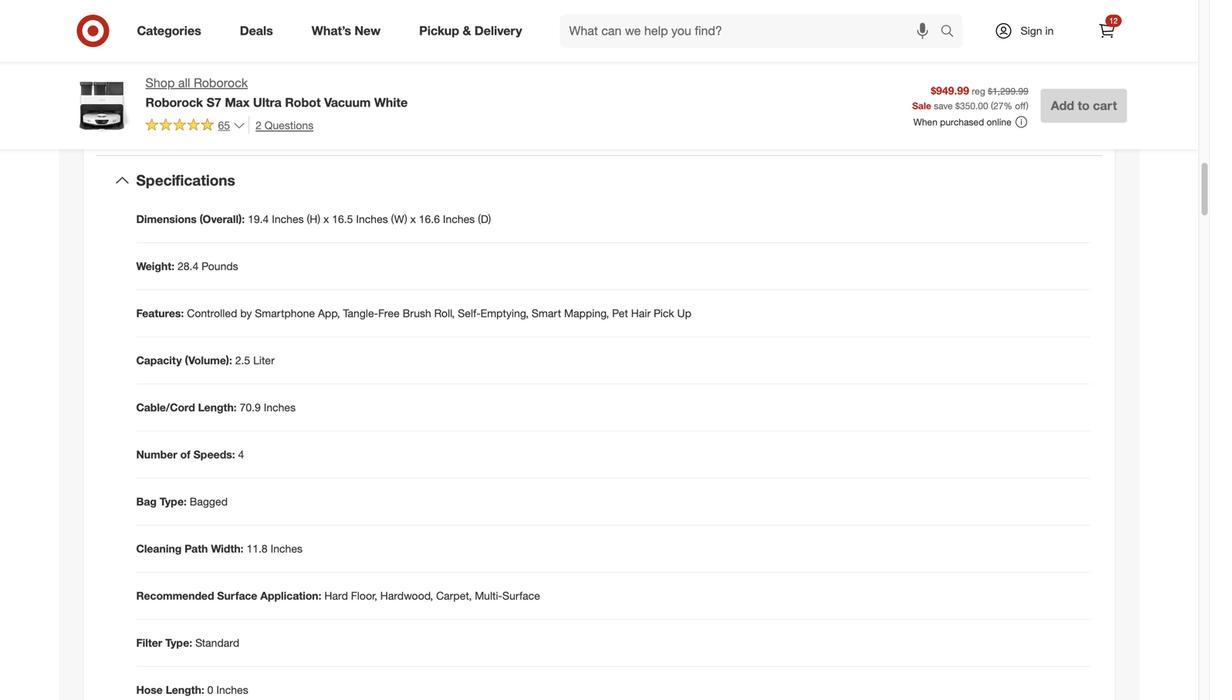 Task type: describe. For each thing, give the bounding box(es) containing it.
$949.99 reg $1,299.99 sale save $ 350.00 ( 27 % off )
[[913, 84, 1029, 111]]

pickup & delivery
[[419, 23, 522, 38]]

1 vertical spatial you
[[269, 107, 287, 120]]

navigation.
[[243, 39, 296, 52]]

1 surface from the left
[[217, 589, 257, 603]]

(h)
[[307, 212, 321, 226]]

1 vertical spatial and
[[480, 91, 498, 105]]

on
[[307, 91, 320, 105]]

standard
[[195, 636, 239, 650]]

features:
[[136, 307, 184, 320]]

inches right the 70.9
[[264, 401, 296, 414]]

whenever
[[368, 76, 415, 89]]

your for behind
[[384, 39, 405, 52]]

every
[[366, 107, 393, 120]]

inches left (h)
[[272, 212, 304, 226]]

clean
[[280, 76, 308, 89]]

robot
[[285, 95, 321, 110]]

max inside shop all roborock roborock s7 max ultra robot vacuum white
[[225, 95, 250, 110]]

(d)
[[478, 212, 491, 226]]

recommended
[[136, 589, 214, 603]]

what's
[[312, 23, 351, 38]]

house
[[335, 76, 365, 89]]

app
[[213, 76, 233, 89]]

1 vertical spatial roborock
[[146, 95, 203, 110]]

mapping,
[[564, 307, 609, 320]]

bag
[[136, 495, 157, 508]]

350.00
[[960, 100, 989, 111]]

cleaning inside easy-to-use app features. clean your house whenever and wherever you like with custom cleaning schedules, regularly or on demand. simply tap your phone and let the s7 max ultra get to work, giving you a precise clean every time.
[[152, 91, 192, 105]]

the inside the precisense lidar navigation. the brain behind your robot can create detailed maps to plan the optimal home cleaning route.
[[175, 54, 191, 68]]

2 surface from the left
[[503, 589, 540, 603]]

inches left (w)
[[356, 212, 388, 226]]

off
[[1015, 100, 1026, 111]]

specifications button
[[96, 156, 1103, 205]]

categories link
[[124, 14, 221, 48]]

let
[[501, 91, 513, 105]]

1 horizontal spatial you
[[486, 76, 504, 89]]

2
[[256, 118, 262, 132]]

tangle-
[[343, 307, 378, 320]]

search
[[934, 25, 971, 40]]

self-
[[458, 307, 481, 320]]

precise
[[299, 107, 334, 120]]

smart
[[532, 307, 561, 320]]

(volume):
[[185, 354, 232, 367]]

multi-
[[475, 589, 503, 603]]

in
[[1046, 24, 1054, 37]]

cleaning path width: 11.8 inches
[[136, 542, 303, 556]]

the inside easy-to-use app features. clean your house whenever and wherever you like with custom cleaning schedules, regularly or on demand. simply tap your phone and let the s7 max ultra get to work, giving you a precise clean every time.
[[516, 91, 531, 105]]

sale
[[913, 100, 932, 111]]

bag type: bagged
[[136, 495, 228, 508]]

by
[[240, 307, 252, 320]]

what's new
[[312, 23, 381, 38]]

65
[[218, 118, 230, 132]]

1 x from the left
[[324, 212, 329, 226]]

to inside easy-to-use app features. clean your house whenever and wherever you like with custom cleaning schedules, regularly or on demand. simply tap your phone and let the s7 max ultra get to work, giving you a precise clean every time.
[[196, 107, 206, 120]]

create
[[457, 39, 488, 52]]

a
[[290, 107, 296, 120]]

save
[[934, 100, 953, 111]]

smartphone
[[255, 307, 315, 320]]

schedules,
[[195, 91, 247, 105]]

home
[[233, 54, 260, 68]]

2 horizontal spatial your
[[422, 91, 443, 105]]

(overall):
[[200, 212, 245, 226]]

cart
[[1093, 98, 1118, 113]]

pick
[[654, 307, 674, 320]]

hose
[[136, 683, 163, 697]]

search button
[[934, 14, 971, 51]]

emptying,
[[481, 307, 529, 320]]

specifications
[[136, 172, 235, 189]]

with
[[526, 76, 546, 89]]

wherever
[[439, 76, 483, 89]]

application:
[[260, 589, 322, 603]]

shop all roborock roborock s7 max ultra robot vacuum white
[[146, 75, 408, 110]]

(w)
[[391, 212, 407, 226]]

detailed
[[491, 39, 530, 52]]

16.6
[[419, 212, 440, 226]]

cable/cord
[[136, 401, 195, 414]]

image of roborock s7 max ultra robot vacuum white image
[[71, 74, 133, 136]]

pickup
[[419, 23, 459, 38]]

sign
[[1021, 24, 1043, 37]]

0
[[207, 683, 213, 697]]

all
[[178, 75, 190, 90]]

up
[[677, 307, 692, 320]]

categories
[[137, 23, 201, 38]]

add to cart button
[[1041, 89, 1128, 123]]

your for clean
[[311, 76, 332, 89]]

hardwood,
[[380, 589, 433, 603]]

work,
[[209, 107, 235, 120]]

carpet,
[[436, 589, 472, 603]]

$
[[956, 100, 960, 111]]

bagged
[[190, 495, 228, 508]]

shop
[[146, 75, 175, 90]]

controlled
[[187, 307, 237, 320]]

s7 inside easy-to-use app features. clean your house whenever and wherever you like with custom cleaning schedules, regularly or on demand. simply tap your phone and let the s7 max ultra get to work, giving you a precise clean every time.
[[534, 91, 547, 105]]

capacity (volume): 2.5 liter
[[136, 354, 275, 367]]

&
[[463, 23, 471, 38]]



Task type: locate. For each thing, give the bounding box(es) containing it.
to inside button
[[1078, 98, 1090, 113]]

use
[[193, 76, 210, 89]]

giving
[[238, 107, 266, 120]]

clean
[[337, 107, 363, 120]]

to right get
[[196, 107, 206, 120]]

questions
[[265, 118, 314, 132]]

length: left the 70.9
[[198, 401, 237, 414]]

and left let
[[480, 91, 498, 105]]

online
[[987, 116, 1012, 128]]

vacuum
[[324, 95, 371, 110]]

type: right bag
[[160, 495, 187, 508]]

roborock
[[194, 75, 248, 90], [146, 95, 203, 110]]

of
[[180, 448, 191, 461]]

the down precisense
[[175, 54, 191, 68]]

weight: 28.4 pounds
[[136, 259, 238, 273]]

(
[[991, 100, 994, 111]]

number of speeds: 4
[[136, 448, 244, 461]]

optimal
[[194, 54, 230, 68]]

1 horizontal spatial surface
[[503, 589, 540, 603]]

brain
[[321, 39, 345, 52]]

max down custom
[[550, 91, 571, 105]]

precisense lidar navigation. the brain behind your robot can create detailed maps to plan the optimal home cleaning route.
[[152, 39, 572, 68]]

path
[[185, 542, 208, 556]]

0 horizontal spatial x
[[324, 212, 329, 226]]

features.
[[236, 76, 277, 89]]

ultra inside easy-to-use app features. clean your house whenever and wherever you like with custom cleaning schedules, regularly or on demand. simply tap your phone and let the s7 max ultra get to work, giving you a precise clean every time.
[[152, 107, 175, 120]]

easy-to-use app features. clean your house whenever and wherever you like with custom cleaning schedules, regularly or on demand. simply tap your phone and let the s7 max ultra get to work, giving you a precise clean every time.
[[152, 76, 585, 120]]

0 vertical spatial cleaning
[[263, 54, 303, 68]]

1 horizontal spatial x
[[410, 212, 416, 226]]

1 horizontal spatial cleaning
[[263, 54, 303, 68]]

s7 down with
[[534, 91, 547, 105]]

hair
[[631, 307, 651, 320]]

roborock down easy-
[[146, 95, 203, 110]]

x right (w)
[[410, 212, 416, 226]]

length: for cable/cord length:
[[198, 401, 237, 414]]

0 horizontal spatial and
[[418, 76, 436, 89]]

2 questions
[[256, 118, 314, 132]]

surface right carpet,
[[503, 589, 540, 603]]

28.4
[[178, 259, 199, 273]]

your inside the precisense lidar navigation. the brain behind your robot can create detailed maps to plan the optimal home cleaning route.
[[384, 39, 405, 52]]

1 horizontal spatial max
[[550, 91, 571, 105]]

and
[[418, 76, 436, 89], [480, 91, 498, 105]]

brush
[[403, 307, 431, 320]]

demand.
[[323, 91, 365, 105]]

when
[[914, 116, 938, 128]]

27
[[994, 100, 1004, 111]]

surface down width:
[[217, 589, 257, 603]]

x right (h)
[[324, 212, 329, 226]]

0 horizontal spatial cleaning
[[152, 91, 192, 105]]

purchased
[[940, 116, 985, 128]]

0 horizontal spatial your
[[311, 76, 332, 89]]

19.4
[[248, 212, 269, 226]]

the right let
[[516, 91, 531, 105]]

inches right 0
[[216, 683, 248, 697]]

you left a
[[269, 107, 287, 120]]

roborock up schedules,
[[194, 75, 248, 90]]

the
[[299, 39, 318, 52]]

cleaning down navigation.
[[263, 54, 303, 68]]

1 horizontal spatial the
[[516, 91, 531, 105]]

1 vertical spatial the
[[516, 91, 531, 105]]

the
[[175, 54, 191, 68], [516, 91, 531, 105]]

custom
[[549, 76, 585, 89]]

type: right the filter
[[165, 636, 192, 650]]

length: left 0
[[166, 683, 204, 697]]

$1,299.99
[[988, 85, 1029, 97]]

0 vertical spatial length:
[[198, 401, 237, 414]]

What can we help you find? suggestions appear below search field
[[560, 14, 945, 48]]

0 vertical spatial the
[[175, 54, 191, 68]]

ultra inside shop all roborock roborock s7 max ultra robot vacuum white
[[253, 95, 282, 110]]

deals
[[240, 23, 273, 38]]

time.
[[396, 107, 419, 120]]

filter type: standard
[[136, 636, 239, 650]]

2 vertical spatial your
[[422, 91, 443, 105]]

70.9
[[240, 401, 261, 414]]

or
[[295, 91, 304, 105]]

robot
[[408, 39, 434, 52]]

phone
[[446, 91, 477, 105]]

0 horizontal spatial ultra
[[152, 107, 175, 120]]

0 horizontal spatial to
[[196, 107, 206, 120]]

0 horizontal spatial max
[[225, 95, 250, 110]]

0 vertical spatial you
[[486, 76, 504, 89]]

when purchased online
[[914, 116, 1012, 128]]

cleaning inside the precisense lidar navigation. the brain behind your robot can create detailed maps to plan the optimal home cleaning route.
[[263, 54, 303, 68]]

roll,
[[434, 307, 455, 320]]

4
[[238, 448, 244, 461]]

2 x from the left
[[410, 212, 416, 226]]

to right add
[[1078, 98, 1090, 113]]

precisense
[[152, 39, 207, 52]]

0 horizontal spatial s7
[[207, 95, 221, 110]]

ultra
[[253, 95, 282, 110], [152, 107, 175, 120]]

number
[[136, 448, 177, 461]]

and up tap
[[418, 76, 436, 89]]

ultra left get
[[152, 107, 175, 120]]

your up 'on'
[[311, 76, 332, 89]]

1 horizontal spatial s7
[[534, 91, 547, 105]]

0 vertical spatial roborock
[[194, 75, 248, 90]]

1 horizontal spatial to
[[562, 39, 572, 52]]

to inside the precisense lidar navigation. the brain behind your robot can create detailed maps to plan the optimal home cleaning route.
[[562, 39, 572, 52]]

you up let
[[486, 76, 504, 89]]

1 vertical spatial cleaning
[[152, 91, 192, 105]]

s7 inside shop all roborock roborock s7 max ultra robot vacuum white
[[207, 95, 221, 110]]

easy-
[[152, 76, 179, 89]]

what's new link
[[299, 14, 400, 48]]

white
[[374, 95, 408, 110]]

filter
[[136, 636, 162, 650]]

2.5
[[235, 354, 250, 367]]

length: for hose length:
[[166, 683, 204, 697]]

hose length: 0 inches
[[136, 683, 248, 697]]

1 horizontal spatial and
[[480, 91, 498, 105]]

plan
[[152, 54, 172, 68]]

free
[[378, 307, 400, 320]]

cleaning down easy-
[[152, 91, 192, 105]]

cable/cord length: 70.9 inches
[[136, 401, 296, 414]]

liter
[[253, 354, 275, 367]]

max down app at the left of the page
[[225, 95, 250, 110]]

2 horizontal spatial to
[[1078, 98, 1090, 113]]

1 horizontal spatial your
[[384, 39, 405, 52]]

type: for filter type:
[[165, 636, 192, 650]]

0 horizontal spatial surface
[[217, 589, 257, 603]]

0 vertical spatial your
[[384, 39, 405, 52]]

1 vertical spatial length:
[[166, 683, 204, 697]]

pickup & delivery link
[[406, 14, 542, 48]]

add
[[1051, 98, 1075, 113]]

max inside easy-to-use app features. clean your house whenever and wherever you like with custom cleaning schedules, regularly or on demand. simply tap your phone and let the s7 max ultra get to work, giving you a precise clean every time.
[[550, 91, 571, 105]]

your left robot
[[384, 39, 405, 52]]

speeds:
[[194, 448, 235, 461]]

add to cart
[[1051, 98, 1118, 113]]

12
[[1110, 16, 1118, 25]]

inches right 11.8 at the bottom left of page
[[271, 542, 303, 556]]

s7 down app at the left of the page
[[207, 95, 221, 110]]

pet
[[612, 307, 628, 320]]

ultra down features.
[[253, 95, 282, 110]]

inches left (d)
[[443, 212, 475, 226]]

1 vertical spatial type:
[[165, 636, 192, 650]]

1 vertical spatial your
[[311, 76, 332, 89]]

your
[[384, 39, 405, 52], [311, 76, 332, 89], [422, 91, 443, 105]]

tap
[[404, 91, 419, 105]]

hard
[[325, 589, 348, 603]]

type: for bag type:
[[160, 495, 187, 508]]

to
[[562, 39, 572, 52], [1078, 98, 1090, 113], [196, 107, 206, 120]]

0 vertical spatial type:
[[160, 495, 187, 508]]

2 questions link
[[249, 116, 314, 134]]

0 horizontal spatial the
[[175, 54, 191, 68]]

x
[[324, 212, 329, 226], [410, 212, 416, 226]]

reg
[[972, 85, 986, 97]]

16.5
[[332, 212, 353, 226]]

1 horizontal spatial ultra
[[253, 95, 282, 110]]

0 horizontal spatial you
[[269, 107, 287, 120]]

floor,
[[351, 589, 377, 603]]

to right maps
[[562, 39, 572, 52]]

your right tap
[[422, 91, 443, 105]]

recommended surface application: hard floor, hardwood, carpet, multi-surface
[[136, 589, 540, 603]]

maps
[[533, 39, 559, 52]]

12 link
[[1091, 14, 1124, 48]]

0 vertical spatial and
[[418, 76, 436, 89]]



Task type: vqa. For each thing, say whether or not it's contained in the screenshot.
What's New link
yes



